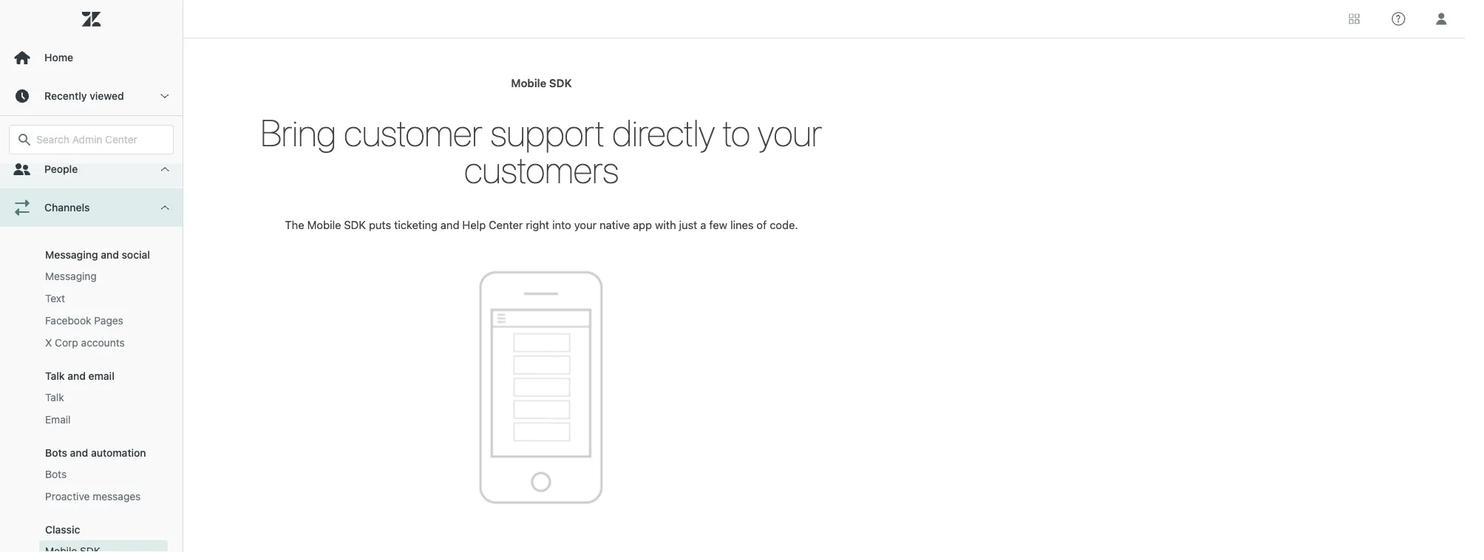 Task type: vqa. For each thing, say whether or not it's contained in the screenshot.
top 'agent'
no



Task type: locate. For each thing, give the bounding box(es) containing it.
1 talk from the top
[[45, 370, 65, 382]]

bots for bots
[[45, 469, 67, 481]]

mobile sdk element
[[45, 544, 100, 552]]

home button
[[0, 38, 183, 77]]

2 messaging from the top
[[45, 270, 97, 283]]

messaging up messaging element
[[45, 249, 98, 261]]

and for messaging
[[101, 249, 119, 261]]

help image
[[1393, 12, 1406, 26]]

and left email
[[67, 370, 86, 382]]

2 bots from the top
[[45, 469, 67, 481]]

bots for bots and automation
[[45, 447, 67, 459]]

recently
[[44, 90, 87, 102]]

1 vertical spatial and
[[67, 370, 86, 382]]

facebook pages element
[[45, 314, 123, 328]]

messaging and social
[[45, 249, 150, 261]]

0 vertical spatial messaging
[[45, 249, 98, 261]]

people
[[44, 163, 78, 175]]

automation
[[91, 447, 146, 459]]

2 vertical spatial and
[[70, 447, 88, 459]]

tree
[[0, 0, 183, 552]]

classic
[[45, 524, 80, 536]]

1 messaging from the top
[[45, 249, 98, 261]]

1 vertical spatial talk
[[45, 392, 64, 404]]

and
[[101, 249, 119, 261], [67, 370, 86, 382], [70, 447, 88, 459]]

bots link
[[39, 464, 168, 486]]

0 vertical spatial talk
[[45, 370, 65, 382]]

tree item containing deleted users
[[0, 0, 183, 189]]

talk and email
[[45, 370, 115, 382]]

messaging element
[[45, 269, 97, 284]]

bots element
[[45, 467, 67, 482]]

proactive messages element
[[45, 490, 141, 504]]

talk link
[[39, 387, 168, 409]]

facebook pages
[[45, 315, 123, 327]]

x corp accounts element
[[45, 336, 125, 351]]

and up bots link
[[70, 447, 88, 459]]

corp
[[55, 337, 78, 349]]

accounts
[[81, 337, 125, 349]]

zendesk products image
[[1350, 14, 1360, 24]]

messaging for messaging and social
[[45, 249, 98, 261]]

Search Admin Center field
[[36, 133, 164, 146]]

0 vertical spatial bots
[[45, 447, 67, 459]]

bots up the bots element at bottom
[[45, 447, 67, 459]]

None search field
[[1, 125, 181, 155]]

and up the messaging link
[[101, 249, 119, 261]]

talk up talk element at left
[[45, 370, 65, 382]]

messaging up text
[[45, 270, 97, 283]]

bots up proactive
[[45, 469, 67, 481]]

facebook pages link
[[39, 310, 168, 332]]

classic element
[[45, 524, 80, 536]]

text link
[[39, 288, 168, 310]]

2 talk from the top
[[45, 392, 64, 404]]

and for talk
[[67, 370, 86, 382]]

messaging
[[45, 249, 98, 261], [45, 270, 97, 283]]

text element
[[45, 291, 65, 306]]

x corp accounts link
[[39, 332, 168, 354]]

talk up email at the bottom left of page
[[45, 392, 64, 404]]

talk
[[45, 370, 65, 382], [45, 392, 64, 404]]

1 tree item from the top
[[0, 0, 183, 189]]

email link
[[39, 409, 168, 431]]

primary element
[[0, 0, 183, 552]]

1 vertical spatial messaging
[[45, 270, 97, 283]]

talk element
[[45, 391, 64, 405]]

2 tree item from the top
[[0, 189, 183, 552]]

bots
[[45, 447, 67, 459], [45, 469, 67, 481]]

pages
[[94, 315, 123, 327]]

tree item
[[0, 0, 183, 189], [0, 189, 183, 552]]

1 bots from the top
[[45, 447, 67, 459]]

social
[[122, 249, 150, 261]]

users
[[85, 159, 111, 172]]

messaging link
[[39, 266, 168, 288]]

0 vertical spatial and
[[101, 249, 119, 261]]

channels
[[44, 202, 90, 214]]

1 vertical spatial bots
[[45, 469, 67, 481]]



Task type: describe. For each thing, give the bounding box(es) containing it.
deleted users link
[[39, 155, 168, 177]]

talk for talk
[[45, 392, 64, 404]]

email
[[88, 370, 115, 382]]

and for bots
[[70, 447, 88, 459]]

text
[[45, 293, 65, 305]]

deleted
[[45, 159, 82, 172]]

bots and automation
[[45, 447, 146, 459]]

channels button
[[0, 189, 183, 227]]

deleted users
[[45, 159, 111, 172]]

user menu image
[[1433, 9, 1452, 28]]

recently viewed
[[44, 90, 124, 102]]

proactive
[[45, 491, 90, 503]]

recently viewed button
[[0, 77, 183, 115]]

talk for talk and email
[[45, 370, 65, 382]]

facebook
[[45, 315, 91, 327]]

messages
[[93, 491, 141, 503]]

x
[[45, 337, 52, 349]]

viewed
[[90, 90, 124, 102]]

proactive messages link
[[39, 486, 168, 508]]

messaging for messaging
[[45, 270, 97, 283]]

talk and email element
[[45, 370, 115, 382]]

tree item containing channels
[[0, 189, 183, 552]]

deleted users element
[[45, 158, 111, 173]]

none search field inside primary element
[[1, 125, 181, 155]]

channels group
[[0, 227, 183, 552]]

email
[[45, 414, 71, 426]]

messaging and social element
[[45, 249, 150, 261]]

tree containing deleted users
[[0, 0, 183, 552]]

people button
[[0, 150, 183, 189]]

email element
[[45, 413, 71, 427]]

bots and automation element
[[45, 447, 146, 459]]

x corp accounts
[[45, 337, 125, 349]]

proactive messages
[[45, 491, 141, 503]]

home
[[44, 51, 73, 64]]



